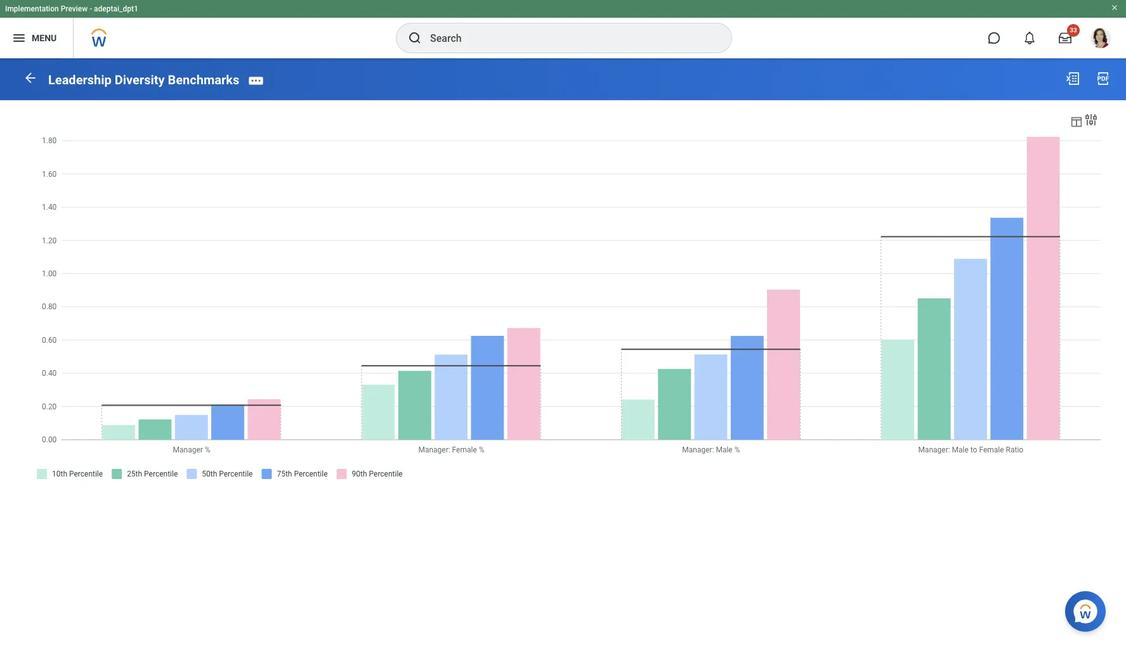 Task type: locate. For each thing, give the bounding box(es) containing it.
leadership diversity benchmarks main content
[[0, 58, 1126, 501]]

benchmarks
[[168, 72, 239, 87]]

implementation preview -   adeptai_dpt1
[[5, 4, 138, 13]]

menu banner
[[0, 0, 1126, 58]]

profile logan mcneil image
[[1091, 28, 1111, 51]]

33
[[1070, 27, 1077, 34]]

-
[[90, 4, 92, 13]]

leadership diversity benchmarks
[[48, 72, 239, 87]]

view printable version (pdf) image
[[1096, 71, 1111, 86]]

configure and view chart data image
[[1084, 112, 1099, 127], [1070, 115, 1084, 129]]

menu button
[[0, 18, 73, 58]]

justify image
[[11, 30, 27, 46]]

inbox large image
[[1059, 32, 1072, 44]]

33 button
[[1051, 24, 1080, 52]]

Search Workday  search field
[[430, 24, 706, 52]]



Task type: vqa. For each thing, say whether or not it's contained in the screenshot.
Report No Show's chevron right icon
no



Task type: describe. For each thing, give the bounding box(es) containing it.
diversity
[[115, 72, 165, 87]]

implementation
[[5, 4, 59, 13]]

notifications large image
[[1023, 32, 1036, 44]]

search image
[[407, 30, 423, 46]]

menu
[[32, 33, 57, 43]]

preview
[[61, 4, 88, 13]]

export to excel image
[[1065, 71, 1081, 86]]

close environment banner image
[[1111, 4, 1119, 11]]

configure and view chart data image down export to excel icon
[[1070, 115, 1084, 129]]

configure and view chart data image down view printable version (pdf) icon
[[1084, 112, 1099, 127]]

previous page image
[[23, 70, 38, 86]]

leadership
[[48, 72, 112, 87]]

leadership diversity benchmarks link
[[48, 72, 239, 87]]

adeptai_dpt1
[[94, 4, 138, 13]]



